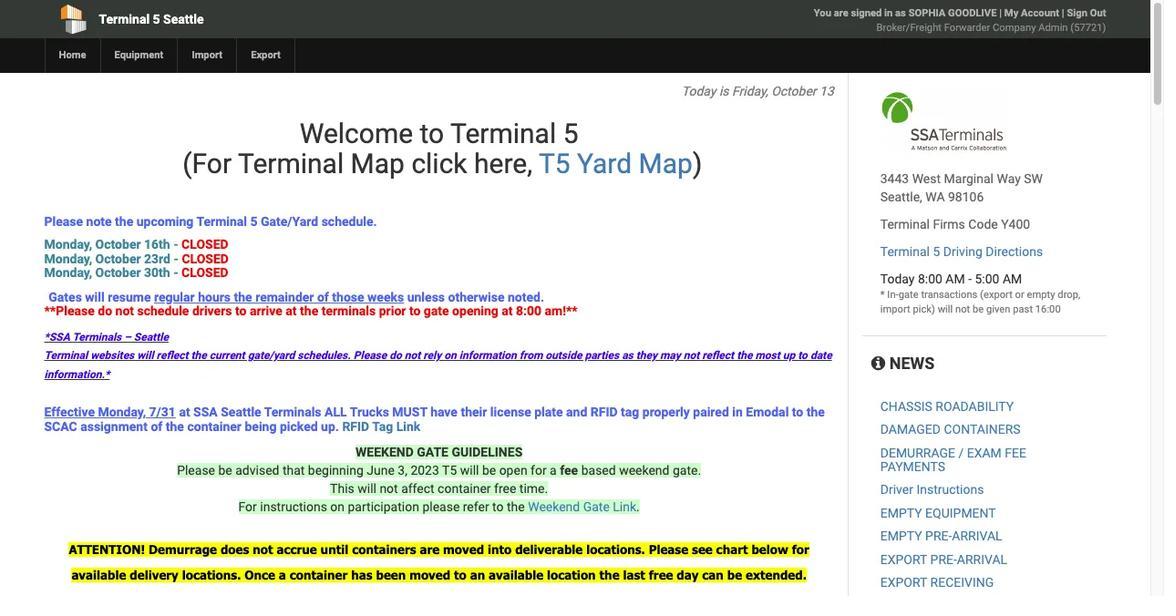Task type: vqa. For each thing, say whether or not it's contained in the screenshot.
"PAYMENT"
no



Task type: locate. For each thing, give the bounding box(es) containing it.
locations. down does
[[182, 568, 241, 583]]

y400
[[1002, 217, 1031, 232]]

link right gate
[[613, 500, 637, 514]]

be left given
[[973, 304, 985, 316]]

5 right here,
[[563, 118, 579, 150]]

map right yard
[[639, 148, 693, 180]]

1 vertical spatial do
[[390, 350, 402, 363]]

at right arrive at the left of page
[[286, 304, 297, 318]]

to inside weekend gate guidelines please be advised that beginning june 3, 2023 t5 will be open for a fee based weekend gate. this will not affect container free time. for instructions on participation please refer to the weekend gate link .
[[493, 500, 504, 514]]

0 horizontal spatial gate
[[424, 304, 449, 318]]

driver
[[881, 483, 914, 498]]

seattle inside terminal 5 seattle link
[[163, 12, 204, 26]]

free inside weekend gate guidelines please be advised that beginning june 3, 2023 t5 will be open for a fee based weekend gate. this will not affect container free time. for instructions on participation please refer to the weekend gate link .
[[494, 482, 517, 496]]

0 vertical spatial 8:00
[[919, 272, 943, 286]]

1 vertical spatial for
[[792, 543, 810, 557]]

october left 23rd
[[95, 252, 141, 266]]

t5 right 2023
[[442, 463, 457, 478]]

1 horizontal spatial are
[[834, 7, 849, 19]]

effective monday, 7/31
[[44, 405, 176, 420]]

0 vertical spatial are
[[834, 7, 849, 19]]

1 vertical spatial free
[[649, 568, 674, 583]]

5:00
[[976, 272, 1000, 286]]

0 vertical spatial empty
[[881, 506, 923, 521]]

to right emodal
[[793, 405, 804, 420]]

yard
[[578, 148, 632, 180]]

terminal
[[99, 12, 150, 26], [451, 118, 557, 150], [238, 148, 344, 180], [196, 214, 247, 229], [881, 217, 930, 232], [881, 244, 930, 259], [44, 350, 88, 363]]

1 vertical spatial t5
[[442, 463, 457, 478]]

export down export pre-arrival link
[[881, 576, 928, 590]]

chassis roadability damaged containers demurrage / exam fee payments driver instructions empty equipment empty pre-arrival export pre-arrival export receiving
[[881, 399, 1027, 590]]

please inside attention! demurrage does not accrue until containers are moved into deliverable locations. please see chart below for available delivery locations. once a container has been moved to an available location the last free day can be extended.
[[649, 543, 689, 557]]

of inside gates will resume regular hours the remainder of those weeks unless otherwise noted. **please do not schedule drivers to arrive at the terminals prior to gate opening at 8:00 am!**
[[317, 290, 329, 304]]

parties
[[585, 350, 620, 363]]

0 vertical spatial terminals
[[72, 331, 122, 344]]

available down attention! on the left of page
[[72, 568, 126, 583]]

rfid left tag
[[591, 405, 618, 420]]

–
[[124, 331, 131, 344]]

seattle
[[163, 12, 204, 26], [134, 331, 169, 344], [221, 405, 262, 420]]

of inside at ssa seattle terminals all trucks must have their license plate and rfid tag properly paired in emodal to the scac assignment of the container being picked up.
[[151, 419, 163, 434]]

being
[[245, 419, 277, 434]]

0 vertical spatial t5
[[539, 148, 571, 180]]

containers
[[945, 423, 1021, 437]]

to right welcome
[[420, 118, 444, 150]]

0 horizontal spatial terminals
[[72, 331, 122, 344]]

date
[[811, 350, 833, 363]]

weeks
[[368, 290, 404, 304]]

otherwise
[[448, 290, 505, 304]]

please up day
[[649, 543, 689, 557]]

info circle image
[[872, 356, 886, 372]]

1 horizontal spatial free
[[649, 568, 674, 583]]

1 horizontal spatial 8:00
[[919, 272, 943, 286]]

you
[[814, 7, 832, 19]]

2 vertical spatial seattle
[[221, 405, 262, 420]]

the left last
[[600, 568, 620, 583]]

0 vertical spatial moved
[[443, 543, 484, 557]]

moved right been
[[410, 568, 451, 583]]

do right **please
[[98, 304, 112, 318]]

code
[[969, 217, 999, 232]]

they
[[637, 350, 658, 363]]

regular
[[154, 290, 195, 304]]

terminal 5 seattle image
[[881, 91, 1008, 151]]

7/31
[[149, 405, 176, 420]]

on inside weekend gate guidelines please be advised that beginning june 3, 2023 t5 will be open for a fee based weekend gate. this will not affect container free time. for instructions on participation please refer to the weekend gate link .
[[331, 500, 345, 514]]

1 horizontal spatial today
[[881, 272, 915, 286]]

on inside *ssa terminals – seattle terminal websites will reflect the current gate/yard schedules. please do not rely on information from outside parties as they may not reflect the most up to date information.*
[[444, 350, 457, 363]]

driving
[[944, 244, 983, 259]]

the left the terminals
[[300, 304, 319, 318]]

as inside *ssa terminals – seattle terminal websites will reflect the current gate/yard schedules. please do not rely on information from outside parties as they may not reflect the most up to date information.*
[[622, 350, 634, 363]]

export
[[881, 552, 928, 567], [881, 576, 928, 590]]

most
[[756, 350, 781, 363]]

pre- down empty equipment link
[[926, 529, 953, 544]]

1 vertical spatial empty
[[881, 529, 923, 544]]

will right the gates
[[85, 290, 105, 304]]

home
[[59, 49, 86, 61]]

import link
[[177, 38, 236, 73]]

1 vertical spatial on
[[331, 500, 345, 514]]

seattle for at
[[221, 405, 262, 420]]

today left is on the right of page
[[682, 84, 716, 99]]

not inside today                                                                                                                                                                                                                                                                                                                                                                                                                                                                                                                                                                                                                                                                                                           8:00 am - 5:00 am * in-gate transactions (export or empty drop, import pick) will not be given past 16:00
[[956, 304, 971, 316]]

import
[[881, 304, 911, 316]]

1 horizontal spatial container
[[290, 568, 348, 583]]

0 horizontal spatial on
[[331, 500, 345, 514]]

0 horizontal spatial for
[[531, 463, 547, 478]]

am!**
[[545, 304, 578, 318]]

8:00 inside gates will resume regular hours the remainder of those weeks unless otherwise noted. **please do not schedule drivers to arrive at the terminals prior to gate opening at 8:00 am!**
[[516, 304, 542, 318]]

0 vertical spatial do
[[98, 304, 112, 318]]

1 horizontal spatial link
[[613, 500, 637, 514]]

0 vertical spatial a
[[550, 463, 557, 478]]

schedule.
[[322, 214, 377, 229]]

the right hours
[[234, 290, 252, 304]]

seattle right –
[[134, 331, 169, 344]]

0 horizontal spatial at
[[179, 405, 190, 420]]

1 vertical spatial today
[[881, 272, 915, 286]]

terminal 5 seattle
[[99, 12, 204, 26]]

terminal inside please note the upcoming terminal 5 gate/yard schedule. monday, october 16th - closed monday, october 23rd - closed monday, october 30th - closed
[[196, 214, 247, 229]]

link
[[397, 419, 421, 434], [613, 500, 637, 514]]

deliverable
[[516, 543, 583, 557]]

reflect down schedule
[[157, 350, 188, 363]]

1 horizontal spatial rfid
[[591, 405, 618, 420]]

trucks
[[350, 405, 389, 420]]

available down into
[[489, 568, 544, 583]]

a right once
[[279, 568, 286, 583]]

be left advised
[[218, 463, 232, 478]]

1 horizontal spatial locations.
[[587, 543, 646, 557]]

time.
[[520, 482, 548, 496]]

1 horizontal spatial for
[[792, 543, 810, 557]]

open
[[500, 463, 528, 478]]

to inside *ssa terminals – seattle terminal websites will reflect the current gate/yard schedules. please do not rely on information from outside parties as they may not reflect the most up to date information.*
[[798, 350, 808, 363]]

1 horizontal spatial do
[[390, 350, 402, 363]]

1 vertical spatial seattle
[[134, 331, 169, 344]]

closed
[[182, 238, 229, 252], [182, 252, 229, 266], [182, 266, 229, 280]]

october down note
[[95, 238, 141, 252]]

drivers
[[192, 304, 232, 318]]

container inside at ssa seattle terminals all trucks must have their license plate and rfid tag properly paired in emodal to the scac assignment of the container being picked up.
[[187, 419, 242, 434]]

1 vertical spatial of
[[151, 419, 163, 434]]

to right up in the right bottom of the page
[[798, 350, 808, 363]]

1 vertical spatial gate
[[424, 304, 449, 318]]

8:00 up transactions
[[919, 272, 943, 286]]

0 horizontal spatial in
[[733, 405, 743, 420]]

be inside attention! demurrage does not accrue until containers are moved into deliverable locations. please see chart below for available delivery locations. once a container has been moved to an available location the last free day can be extended.
[[728, 568, 743, 583]]

0 vertical spatial container
[[187, 419, 242, 434]]

on right the rely
[[444, 350, 457, 363]]

0 horizontal spatial am
[[946, 272, 966, 286]]

reflect right may
[[703, 350, 734, 363]]

as up broker/freight in the right top of the page
[[896, 7, 907, 19]]

free inside attention! demurrage does not accrue until containers are moved into deliverable locations. please see chart below for available delivery locations. once a container has been moved to an available location the last free day can be extended.
[[649, 568, 674, 583]]

gate left opening
[[424, 304, 449, 318]]

link inside weekend gate guidelines please be advised that beginning june 3, 2023 t5 will be open for a fee based weekend gate. this will not affect container free time. for instructions on participation please refer to the weekend gate link .
[[613, 500, 637, 514]]

0 vertical spatial as
[[896, 7, 907, 19]]

are down the please
[[420, 543, 440, 557]]

1 horizontal spatial a
[[550, 463, 557, 478]]

as
[[896, 7, 907, 19], [622, 350, 634, 363]]

1 vertical spatial pre-
[[931, 552, 958, 567]]

1 horizontal spatial of
[[317, 290, 329, 304]]

1 vertical spatial as
[[622, 350, 634, 363]]

as left they
[[622, 350, 634, 363]]

extended.
[[746, 568, 807, 583]]

will inside gates will resume regular hours the remainder of those weeks unless otherwise noted. **please do not schedule drivers to arrive at the terminals prior to gate opening at 8:00 am!**
[[85, 290, 105, 304]]

gate inside gates will resume regular hours the remainder of those weeks unless otherwise noted. **please do not schedule drivers to arrive at the terminals prior to gate opening at 8:00 am!**
[[424, 304, 449, 318]]

seattle for terminal
[[163, 12, 204, 26]]

sign
[[1068, 7, 1088, 19]]

scac
[[44, 419, 77, 434]]

8:00 left am!**
[[516, 304, 542, 318]]

for
[[531, 463, 547, 478], [792, 543, 810, 557]]

1 vertical spatial container
[[438, 482, 491, 496]]

arrival down equipment on the right of page
[[953, 529, 1003, 544]]

1 horizontal spatial available
[[489, 568, 544, 583]]

accrue
[[277, 543, 317, 557]]

gate up import
[[899, 289, 919, 301]]

noted.
[[508, 290, 545, 304]]

1 vertical spatial are
[[420, 543, 440, 557]]

0 horizontal spatial container
[[187, 419, 242, 434]]

click
[[412, 148, 468, 180]]

arrival up the receiving on the bottom right of page
[[958, 552, 1008, 567]]

seattle inside at ssa seattle terminals all trucks must have their license plate and rfid tag properly paired in emodal to the scac assignment of the container being picked up.
[[221, 405, 262, 420]]

last
[[623, 568, 646, 583]]

1 vertical spatial in
[[733, 405, 743, 420]]

(export
[[981, 289, 1013, 301]]

exam
[[968, 446, 1002, 460]]

gate/yard
[[248, 350, 295, 363]]

not up once
[[253, 543, 273, 557]]

0 horizontal spatial t5
[[442, 463, 457, 478]]

0 horizontal spatial as
[[622, 350, 634, 363]]

the left most
[[737, 350, 753, 363]]

seattle up the import
[[163, 12, 204, 26]]

from
[[520, 350, 543, 363]]

0 vertical spatial in
[[885, 7, 893, 19]]

link right tag
[[397, 419, 421, 434]]

1 horizontal spatial map
[[639, 148, 693, 180]]

1 available from the left
[[72, 568, 126, 583]]

map
[[351, 148, 405, 180], [639, 148, 693, 180]]

not left the rely
[[405, 350, 421, 363]]

as inside you are signed in as sophia goodlive | my account | sign out broker/freight forwarder company admin (57721)
[[896, 7, 907, 19]]

0 horizontal spatial do
[[98, 304, 112, 318]]

1 closed from the top
[[182, 238, 229, 252]]

gates
[[49, 290, 82, 304]]

the right note
[[115, 214, 133, 229]]

please down ssa on the bottom left of the page
[[177, 463, 215, 478]]

the inside weekend gate guidelines please be advised that beginning june 3, 2023 t5 will be open for a fee based weekend gate. this will not affect container free time. for instructions on participation please refer to the weekend gate link .
[[507, 500, 525, 514]]

1 horizontal spatial am
[[1003, 272, 1023, 286]]

| left sign
[[1063, 7, 1065, 19]]

0 vertical spatial free
[[494, 482, 517, 496]]

at right opening
[[502, 304, 513, 318]]

empty down "driver"
[[881, 506, 923, 521]]

today for today is friday, october 13
[[682, 84, 716, 99]]

pre- down empty pre-arrival link
[[931, 552, 958, 567]]

empty equipment link
[[881, 506, 997, 521]]

gate
[[417, 445, 449, 460]]

at left ssa on the bottom left of the page
[[179, 405, 190, 420]]

terminal 5 driving directions link
[[881, 244, 1044, 259]]

*ssa terminals – seattle terminal websites will reflect the current gate/yard schedules. please do not rely on information from outside parties as they may not reflect the most up to date information.*
[[44, 331, 833, 381]]

be right can on the bottom of the page
[[728, 568, 743, 583]]

terminals left all
[[264, 405, 322, 420]]

weekend gate guidelines please be advised that beginning june 3, 2023 t5 will be open for a fee based weekend gate. this will not affect container free time. for instructions on participation please refer to the weekend gate link .
[[177, 445, 702, 514]]

will down guidelines
[[460, 463, 479, 478]]

0 horizontal spatial locations.
[[182, 568, 241, 583]]

t5 left yard
[[539, 148, 571, 180]]

0 horizontal spatial reflect
[[157, 350, 188, 363]]

1 horizontal spatial as
[[896, 7, 907, 19]]

not down transactions
[[956, 304, 971, 316]]

1 vertical spatial link
[[613, 500, 637, 514]]

signed
[[852, 7, 882, 19]]

the left current
[[191, 350, 207, 363]]

seattle right ssa on the bottom left of the page
[[221, 405, 262, 420]]

5 left gate/yard at the left top
[[250, 214, 258, 229]]

2 closed from the top
[[182, 252, 229, 266]]

or
[[1016, 289, 1025, 301]]

1 vertical spatial terminals
[[264, 405, 322, 420]]

0 horizontal spatial of
[[151, 419, 163, 434]]

0 horizontal spatial are
[[420, 543, 440, 557]]

rfid right up.
[[342, 419, 370, 434]]

today inside today                                                                                                                                                                                                                                                                                                                                                                                                                                                                                                                                                                                                                                                                                                           8:00 am - 5:00 am * in-gate transactions (export or empty drop, import pick) will not be given past 16:00
[[881, 272, 915, 286]]

am up transactions
[[946, 272, 966, 286]]

may
[[660, 350, 681, 363]]

damaged
[[881, 423, 941, 437]]

0 horizontal spatial a
[[279, 568, 286, 583]]

0 vertical spatial seattle
[[163, 12, 204, 26]]

container up refer
[[438, 482, 491, 496]]

1 horizontal spatial t5
[[539, 148, 571, 180]]

empty down empty equipment link
[[881, 529, 923, 544]]

in inside you are signed in as sophia goodlive | my account | sign out broker/freight forwarder company admin (57721)
[[885, 7, 893, 19]]

3443 west marginal way sw seattle, wa 98106
[[881, 172, 1044, 204]]

information.*
[[44, 368, 110, 381]]

a left fee
[[550, 463, 557, 478]]

1 vertical spatial 8:00
[[516, 304, 542, 318]]

free down open
[[494, 482, 517, 496]]

will inside today                                                                                                                                                                                                                                                                                                                                                                                                                                                                                                                                                                                                                                                                                                           8:00 am - 5:00 am * in-gate transactions (export or empty drop, import pick) will not be given past 16:00
[[938, 304, 954, 316]]

pre-
[[926, 529, 953, 544], [931, 552, 958, 567]]

1 vertical spatial export
[[881, 576, 928, 590]]

the down time.
[[507, 500, 525, 514]]

0 vertical spatial arrival
[[953, 529, 1003, 544]]

5 up equipment
[[153, 12, 160, 26]]

0 vertical spatial for
[[531, 463, 547, 478]]

0 vertical spatial of
[[317, 290, 329, 304]]

1 reflect from the left
[[157, 350, 188, 363]]

0 vertical spatial export
[[881, 552, 928, 567]]

gate
[[584, 500, 610, 514]]

0 vertical spatial today
[[682, 84, 716, 99]]

| left "my"
[[1000, 7, 1003, 19]]

a inside attention! demurrage does not accrue until containers are moved into deliverable locations. please see chart below for available delivery locations. once a container has been moved to an available location the last free day can be extended.
[[279, 568, 286, 583]]

the right emodal
[[807, 405, 825, 420]]

to
[[420, 118, 444, 150], [235, 304, 247, 318], [409, 304, 421, 318], [798, 350, 808, 363], [793, 405, 804, 420], [493, 500, 504, 514], [454, 568, 467, 583]]

not right may
[[684, 350, 700, 363]]

container left being
[[187, 419, 242, 434]]

demurrage
[[149, 543, 217, 557]]

1 horizontal spatial in
[[885, 7, 893, 19]]

in right paired
[[733, 405, 743, 420]]

1 map from the left
[[351, 148, 405, 180]]

0 vertical spatial link
[[397, 419, 421, 434]]

on
[[444, 350, 457, 363], [331, 500, 345, 514]]

0 horizontal spatial |
[[1000, 7, 1003, 19]]

driver instructions link
[[881, 483, 985, 498]]

have
[[431, 405, 458, 420]]

1 horizontal spatial gate
[[899, 289, 919, 301]]

to inside attention! demurrage does not accrue until containers are moved into deliverable locations. please see chart below for available delivery locations. once a container has been moved to an available location the last free day can be extended.
[[454, 568, 467, 583]]

for right below
[[792, 543, 810, 557]]

will down transactions
[[938, 304, 954, 316]]

in right signed
[[885, 7, 893, 19]]

sw
[[1025, 172, 1044, 186]]

free left day
[[649, 568, 674, 583]]

those
[[332, 290, 365, 304]]

will down june
[[358, 482, 377, 496]]

container down until
[[290, 568, 348, 583]]

today up in-
[[881, 272, 915, 286]]

moved up an
[[443, 543, 484, 557]]

0 horizontal spatial today
[[682, 84, 716, 99]]

0 horizontal spatial available
[[72, 568, 126, 583]]

1 horizontal spatial reflect
[[703, 350, 734, 363]]

1 vertical spatial a
[[279, 568, 286, 583]]

to left an
[[454, 568, 467, 583]]

13
[[820, 84, 834, 99]]

0 horizontal spatial 8:00
[[516, 304, 542, 318]]

2 horizontal spatial container
[[438, 482, 491, 496]]

1 horizontal spatial on
[[444, 350, 457, 363]]

1 horizontal spatial |
[[1063, 7, 1065, 19]]

to right refer
[[493, 500, 504, 514]]

terminals inside at ssa seattle terminals all trucks must have their license plate and rfid tag properly paired in emodal to the scac assignment of the container being picked up.
[[264, 405, 322, 420]]

october
[[772, 84, 817, 99], [95, 238, 141, 252], [95, 252, 141, 266], [95, 266, 141, 280]]

in-
[[888, 289, 899, 301]]

not up –
[[115, 304, 134, 318]]

chassis
[[881, 399, 933, 414]]

of right "assignment"
[[151, 419, 163, 434]]

0 vertical spatial gate
[[899, 289, 919, 301]]

seattle,
[[881, 190, 923, 204]]

are right you
[[834, 7, 849, 19]]

a
[[550, 463, 557, 478], [279, 568, 286, 583]]

friday,
[[732, 84, 769, 99]]

0 horizontal spatial map
[[351, 148, 405, 180]]

map left click
[[351, 148, 405, 180]]

attention!
[[69, 543, 145, 557]]

will inside *ssa terminals – seattle terminal websites will reflect the current gate/yard schedules. please do not rely on information from outside parties as they may not reflect the most up to date information.*
[[137, 350, 154, 363]]

be down guidelines
[[482, 463, 496, 478]]

at inside at ssa seattle terminals all trucks must have their license plate and rfid tag properly paired in emodal to the scac assignment of the container being picked up.
[[179, 405, 190, 420]]

locations. up last
[[587, 543, 646, 557]]

1 horizontal spatial terminals
[[264, 405, 322, 420]]

am up or
[[1003, 272, 1023, 286]]

0 horizontal spatial free
[[494, 482, 517, 496]]

0 vertical spatial on
[[444, 350, 457, 363]]

do left the rely
[[390, 350, 402, 363]]

3,
[[398, 463, 408, 478]]

export up export receiving link
[[881, 552, 928, 567]]

gate inside today                                                                                                                                                                                                                                                                                                                                                                                                                                                                                                                                                                                                                                                                                                           8:00 am - 5:00 am * in-gate transactions (export or empty drop, import pick) will not be given past 16:00
[[899, 289, 919, 301]]

2 vertical spatial container
[[290, 568, 348, 583]]



Task type: describe. For each thing, give the bounding box(es) containing it.
affect
[[402, 482, 435, 496]]

container inside weekend gate guidelines please be advised that beginning june 3, 2023 t5 will be open for a fee based weekend gate. this will not affect container free time. for instructions on participation please refer to the weekend gate link .
[[438, 482, 491, 496]]

west
[[913, 172, 942, 186]]

gate.
[[673, 463, 702, 478]]

outside
[[546, 350, 582, 363]]

/
[[959, 446, 964, 460]]

to inside at ssa seattle terminals all trucks must have their license plate and rfid tag properly paired in emodal to the scac assignment of the container being picked up.
[[793, 405, 804, 420]]

participation
[[348, 500, 420, 514]]

plate
[[535, 405, 563, 420]]

upcoming
[[137, 214, 194, 229]]

2 available from the left
[[489, 568, 544, 583]]

8:00 inside today                                                                                                                                                                                                                                                                                                                                                                                                                                                                                                                                                                                                                                                                                                           8:00 am - 5:00 am * in-gate transactions (export or empty drop, import pick) will not be given past 16:00
[[919, 272, 943, 286]]

tag
[[372, 419, 393, 434]]

0 vertical spatial locations.
[[587, 543, 646, 557]]

seattle inside *ssa terminals – seattle terminal websites will reflect the current gate/yard schedules. please do not rely on information from outside parties as they may not reflect the most up to date information.*
[[134, 331, 169, 344]]

1 empty from the top
[[881, 506, 923, 521]]

containers
[[352, 543, 417, 557]]

attention! demurrage does not accrue until containers are moved into deliverable locations. please see chart below for available delivery locations. once a container has been moved to an available location the last free day can be extended.
[[69, 543, 810, 583]]

5 inside welcome to terminal 5 (for terminal map click here, t5 yard map )
[[563, 118, 579, 150]]

2 horizontal spatial at
[[502, 304, 513, 318]]

beginning
[[308, 463, 364, 478]]

terminal inside *ssa terminals – seattle terminal websites will reflect the current gate/yard schedules. please do not rely on information from outside parties as they may not reflect the most up to date information.*
[[44, 350, 88, 363]]

gates will resume regular hours the remainder of those weeks unless otherwise noted. **please do not schedule drivers to arrive at the terminals prior to gate opening at 8:00 am!**
[[44, 290, 578, 318]]

schedule
[[137, 304, 189, 318]]

rely
[[424, 350, 442, 363]]

empty
[[1028, 289, 1056, 301]]

you are signed in as sophia goodlive | my account | sign out broker/freight forwarder company admin (57721)
[[814, 7, 1107, 34]]

the inside please note the upcoming terminal 5 gate/yard schedule. monday, october 16th - closed monday, october 23rd - closed monday, october 30th - closed
[[115, 214, 133, 229]]

an
[[470, 568, 486, 583]]

- right 23rd
[[174, 252, 179, 266]]

unless
[[407, 290, 445, 304]]

goodlive
[[949, 7, 997, 19]]

october left 13
[[772, 84, 817, 99]]

their
[[461, 405, 487, 420]]

gate/yard
[[261, 214, 319, 229]]

do inside *ssa terminals – seattle terminal websites will reflect the current gate/yard schedules. please do not rely on information from outside parties as they may not reflect the most up to date information.*
[[390, 350, 402, 363]]

here,
[[474, 148, 533, 180]]

today is friday, october 13
[[682, 84, 834, 99]]

- inside today                                                                                                                                                                                                                                                                                                                                                                                                                                                                                                                                                                                                                                                                                                           8:00 am - 5:00 am * in-gate transactions (export or empty drop, import pick) will not be given past 16:00
[[969, 272, 972, 286]]

fee
[[560, 463, 579, 478]]

into
[[488, 543, 512, 557]]

5 inside please note the upcoming terminal 5 gate/yard schedule. monday, october 16th - closed monday, october 23rd - closed monday, october 30th - closed
[[250, 214, 258, 229]]

receiving
[[931, 576, 995, 590]]

1 am from the left
[[946, 272, 966, 286]]

all
[[325, 405, 347, 420]]

.
[[637, 500, 640, 514]]

resume
[[108, 290, 151, 304]]

export link
[[236, 38, 295, 73]]

remainder
[[256, 290, 314, 304]]

1 vertical spatial arrival
[[958, 552, 1008, 567]]

2 map from the left
[[639, 148, 693, 180]]

2 export from the top
[[881, 576, 928, 590]]

broker/freight
[[877, 22, 942, 34]]

up.
[[321, 419, 339, 434]]

are inside attention! demurrage does not accrue until containers are moved into deliverable locations. please see chart below for available delivery locations. once a container has been moved to an available location the last free day can be extended.
[[420, 543, 440, 557]]

0 horizontal spatial rfid
[[342, 419, 370, 434]]

the left ssa on the bottom left of the page
[[166, 419, 184, 434]]

for
[[239, 500, 257, 514]]

1 export from the top
[[881, 552, 928, 567]]

2 am from the left
[[1003, 272, 1023, 286]]

schedules.
[[298, 350, 351, 363]]

30th
[[144, 266, 170, 280]]

equipment link
[[100, 38, 177, 73]]

t5 inside weekend gate guidelines please be advised that beginning june 3, 2023 t5 will be open for a fee based weekend gate. this will not affect container free time. for instructions on participation please refer to the weekend gate link .
[[442, 463, 457, 478]]

my account link
[[1005, 7, 1060, 19]]

please inside *ssa terminals – seattle terminal websites will reflect the current gate/yard schedules. please do not rely on information from outside parties as they may not reflect the most up to date information.*
[[354, 350, 387, 363]]

home link
[[44, 38, 100, 73]]

terminal 5 seattle link
[[44, 0, 471, 38]]

23rd
[[144, 252, 171, 266]]

2023
[[411, 463, 440, 478]]

refer
[[463, 500, 490, 514]]

- right 30th at the left top
[[173, 266, 178, 280]]

payments
[[881, 460, 946, 474]]

is
[[720, 84, 729, 99]]

does
[[221, 543, 249, 557]]

paired
[[694, 405, 730, 420]]

not inside weekend gate guidelines please be advised that beginning june 3, 2023 t5 will be open for a fee based weekend gate. this will not affect container free time. for instructions on participation please refer to the weekend gate link .
[[380, 482, 398, 496]]

based
[[582, 463, 616, 478]]

instructions
[[917, 483, 985, 498]]

chassis roadability link
[[881, 399, 1015, 414]]

must
[[393, 405, 428, 420]]

the inside attention! demurrage does not accrue until containers are moved into deliverable locations. please see chart below for available delivery locations. once a container has been moved to an available location the last free day can be extended.
[[600, 568, 620, 583]]

june
[[367, 463, 395, 478]]

for inside attention! demurrage does not accrue until containers are moved into deliverable locations. please see chart below for available delivery locations. once a container has been moved to an available location the last free day can be extended.
[[792, 543, 810, 557]]

current
[[210, 350, 245, 363]]

1 horizontal spatial at
[[286, 304, 297, 318]]

terminal firms code y400
[[881, 217, 1031, 232]]

sophia
[[909, 7, 946, 19]]

october up resume
[[95, 266, 141, 280]]

2 | from the left
[[1063, 7, 1065, 19]]

container inside attention! demurrage does not accrue until containers are moved into deliverable locations. please see chart below for available delivery locations. once a container has been moved to an available location the last free day can be extended.
[[290, 568, 348, 583]]

marginal
[[945, 172, 994, 186]]

picked
[[280, 419, 318, 434]]

chart
[[717, 543, 748, 557]]

has
[[351, 568, 373, 583]]

2 reflect from the left
[[703, 350, 734, 363]]

to right prior
[[409, 304, 421, 318]]

empty pre-arrival link
[[881, 529, 1003, 544]]

import
[[192, 49, 223, 61]]

98106
[[949, 190, 985, 204]]

not inside gates will resume regular hours the remainder of those weeks unless otherwise noted. **please do not schedule drivers to arrive at the terminals prior to gate opening at 8:00 am!**
[[115, 304, 134, 318]]

emodal
[[747, 405, 789, 420]]

terminals inside *ssa terminals – seattle terminal websites will reflect the current gate/yard schedules. please do not rely on information from outside parties as they may not reflect the most up to date information.*
[[72, 331, 122, 344]]

company
[[994, 22, 1037, 34]]

can
[[703, 568, 724, 583]]

0 horizontal spatial link
[[397, 419, 421, 434]]

not inside attention! demurrage does not accrue until containers are moved into deliverable locations. please see chart below for available delivery locations. once a container has been moved to an available location the last free day can be extended.
[[253, 543, 273, 557]]

effective
[[44, 405, 95, 420]]

note
[[86, 214, 112, 229]]

2 empty from the top
[[881, 529, 923, 544]]

advised
[[236, 463, 280, 478]]

1 | from the left
[[1000, 7, 1003, 19]]

0 vertical spatial pre-
[[926, 529, 953, 544]]

t5 inside welcome to terminal 5 (for terminal map click here, t5 yard map )
[[539, 148, 571, 180]]

once
[[245, 568, 275, 583]]

today for today                                                                                                                                                                                                                                                                                                                                                                                                                                                                                                                                                                                                                                                                                                           8:00 am - 5:00 am * in-gate transactions (export or empty drop, import pick) will not be given past 16:00
[[881, 272, 915, 286]]

3 closed from the top
[[182, 266, 229, 280]]

information
[[460, 350, 517, 363]]

way
[[997, 172, 1022, 186]]

3443
[[881, 172, 910, 186]]

are inside you are signed in as sophia goodlive | my account | sign out broker/freight forwarder company admin (57721)
[[834, 7, 849, 19]]

a inside weekend gate guidelines please be advised that beginning june 3, 2023 t5 will be open for a fee based weekend gate. this will not affect container free time. for instructions on participation please refer to the weekend gate link .
[[550, 463, 557, 478]]

be inside today                                                                                                                                                                                                                                                                                                                                                                                                                                                                                                                                                                                                                                                                                                           8:00 am - 5:00 am * in-gate transactions (export or empty drop, import pick) will not be given past 16:00
[[973, 304, 985, 316]]

to inside welcome to terminal 5 (for terminal map click here, t5 yard map )
[[420, 118, 444, 150]]

please inside weekend gate guidelines please be advised that beginning june 3, 2023 t5 will be open for a fee based weekend gate. this will not affect container free time. for instructions on participation please refer to the weekend gate link .
[[177, 463, 215, 478]]

5 left driving
[[934, 244, 941, 259]]

- right '16th'
[[173, 238, 178, 252]]

past
[[1014, 304, 1034, 316]]

today                                                                                                                                                                                                                                                                                                                                                                                                                                                                                                                                                                                                                                                                                                           8:00 am - 5:00 am * in-gate transactions (export or empty drop, import pick) will not be given past 16:00
[[881, 272, 1081, 316]]

news
[[886, 354, 935, 373]]

do inside gates will resume regular hours the remainder of those weeks unless otherwise noted. **please do not schedule drivers to arrive at the terminals prior to gate opening at 8:00 am!**
[[98, 304, 112, 318]]

in inside at ssa seattle terminals all trucks must have their license plate and rfid tag properly paired in emodal to the scac assignment of the container being picked up.
[[733, 405, 743, 420]]

to left arrive at the left of page
[[235, 304, 247, 318]]

please inside please note the upcoming terminal 5 gate/yard schedule. monday, october 16th - closed monday, october 23rd - closed monday, october 30th - closed
[[44, 214, 83, 229]]

hours
[[198, 290, 231, 304]]

1 vertical spatial locations.
[[182, 568, 241, 583]]

for inside weekend gate guidelines please be advised that beginning june 3, 2023 t5 will be open for a fee based weekend gate. this will not affect container free time. for instructions on participation please refer to the weekend gate link .
[[531, 463, 547, 478]]

rfid inside at ssa seattle terminals all trucks must have their license plate and rfid tag properly paired in emodal to the scac assignment of the container being picked up.
[[591, 405, 618, 420]]

1 vertical spatial moved
[[410, 568, 451, 583]]



